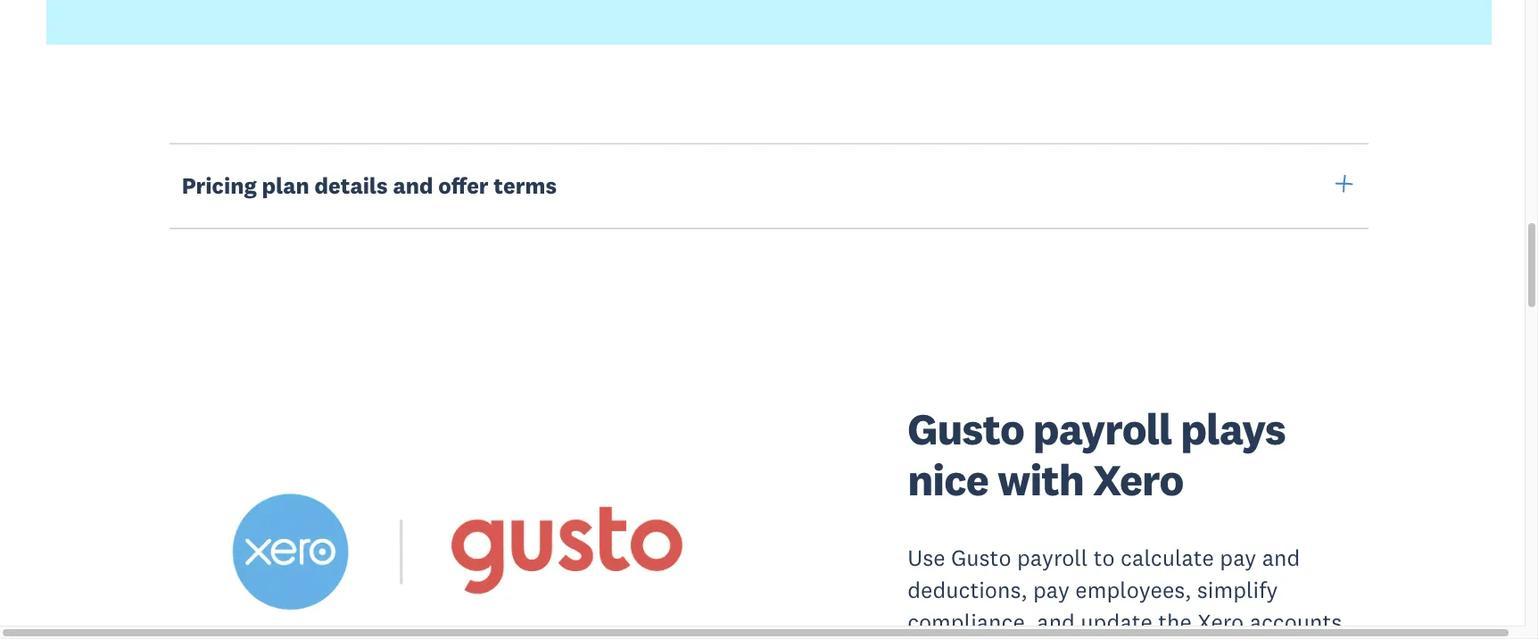 Task type: describe. For each thing, give the bounding box(es) containing it.
1 vertical spatial pay
[[1034, 576, 1070, 604]]

nice
[[908, 452, 989, 507]]

payroll inside gusto payroll plays nice with xero
[[1033, 402, 1172, 456]]

and inside 'pricing plan details and offer terms' dropdown button
[[393, 171, 433, 200]]

gusto payroll plays nice with xero
[[908, 402, 1286, 507]]

compliance,
[[908, 608, 1032, 636]]

to
[[1094, 544, 1115, 572]]

calculate
[[1121, 544, 1215, 572]]

terms
[[494, 171, 557, 200]]

plays
[[1181, 402, 1286, 456]]

use gusto payroll to calculate pay and deductions, pay employees, simplify compliance, and update the xero accounts.
[[908, 544, 1349, 636]]

the
[[1159, 608, 1192, 636]]

details
[[315, 171, 388, 200]]

accounts.
[[1250, 608, 1349, 636]]

offer
[[438, 171, 489, 200]]

2 vertical spatial and
[[1037, 608, 1075, 636]]

1 vertical spatial and
[[1263, 544, 1301, 572]]

pricing plan details and offer terms button
[[169, 142, 1369, 230]]

xero inside gusto payroll plays nice with xero
[[1093, 452, 1184, 507]]

employees,
[[1076, 576, 1192, 604]]



Task type: locate. For each thing, give the bounding box(es) containing it.
0 horizontal spatial pay
[[1034, 576, 1070, 604]]

gusto
[[908, 402, 1025, 456], [951, 544, 1012, 572]]

gusto inside "use gusto payroll to calculate pay and deductions, pay employees, simplify compliance, and update the xero accounts."
[[951, 544, 1012, 572]]

0 vertical spatial gusto
[[908, 402, 1025, 456]]

plan
[[262, 171, 310, 200]]

simplify
[[1198, 576, 1278, 604]]

update
[[1081, 608, 1153, 636]]

payroll
[[1033, 402, 1172, 456], [1017, 544, 1088, 572]]

gusto inside gusto payroll plays nice with xero
[[908, 402, 1025, 456]]

and
[[393, 171, 433, 200], [1263, 544, 1301, 572], [1037, 608, 1075, 636]]

0 horizontal spatial and
[[393, 171, 433, 200]]

0 vertical spatial pay
[[1220, 544, 1257, 572]]

and up simplify in the right of the page
[[1263, 544, 1301, 572]]

xero up calculate
[[1093, 452, 1184, 507]]

0 vertical spatial payroll
[[1033, 402, 1172, 456]]

and left update
[[1037, 608, 1075, 636]]

1 vertical spatial gusto
[[951, 544, 1012, 572]]

1 horizontal spatial pay
[[1220, 544, 1257, 572]]

1 vertical spatial payroll
[[1017, 544, 1088, 572]]

with
[[998, 452, 1084, 507]]

xero
[[1093, 452, 1184, 507], [1198, 608, 1244, 636]]

xero down simplify in the right of the page
[[1198, 608, 1244, 636]]

pay
[[1220, 544, 1257, 572], [1034, 576, 1070, 604]]

xero and gusto brands image
[[169, 408, 754, 639]]

use
[[908, 544, 946, 572]]

pay up simplify in the right of the page
[[1220, 544, 1257, 572]]

deductions,
[[908, 576, 1028, 604]]

1 horizontal spatial and
[[1037, 608, 1075, 636]]

1 vertical spatial xero
[[1198, 608, 1244, 636]]

pricing
[[182, 171, 257, 200]]

payroll inside "use gusto payroll to calculate pay and deductions, pay employees, simplify compliance, and update the xero accounts."
[[1017, 544, 1088, 572]]

and left offer
[[393, 171, 433, 200]]

pricing plan details and offer terms
[[182, 171, 557, 200]]

0 vertical spatial and
[[393, 171, 433, 200]]

2 horizontal spatial and
[[1263, 544, 1301, 572]]

0 vertical spatial xero
[[1093, 452, 1184, 507]]

xero inside "use gusto payroll to calculate pay and deductions, pay employees, simplify compliance, and update the xero accounts."
[[1198, 608, 1244, 636]]

pay left employees,
[[1034, 576, 1070, 604]]

1 horizontal spatial xero
[[1198, 608, 1244, 636]]

0 horizontal spatial xero
[[1093, 452, 1184, 507]]



Task type: vqa. For each thing, say whether or not it's contained in the screenshot.
The "Last Name" text field
no



